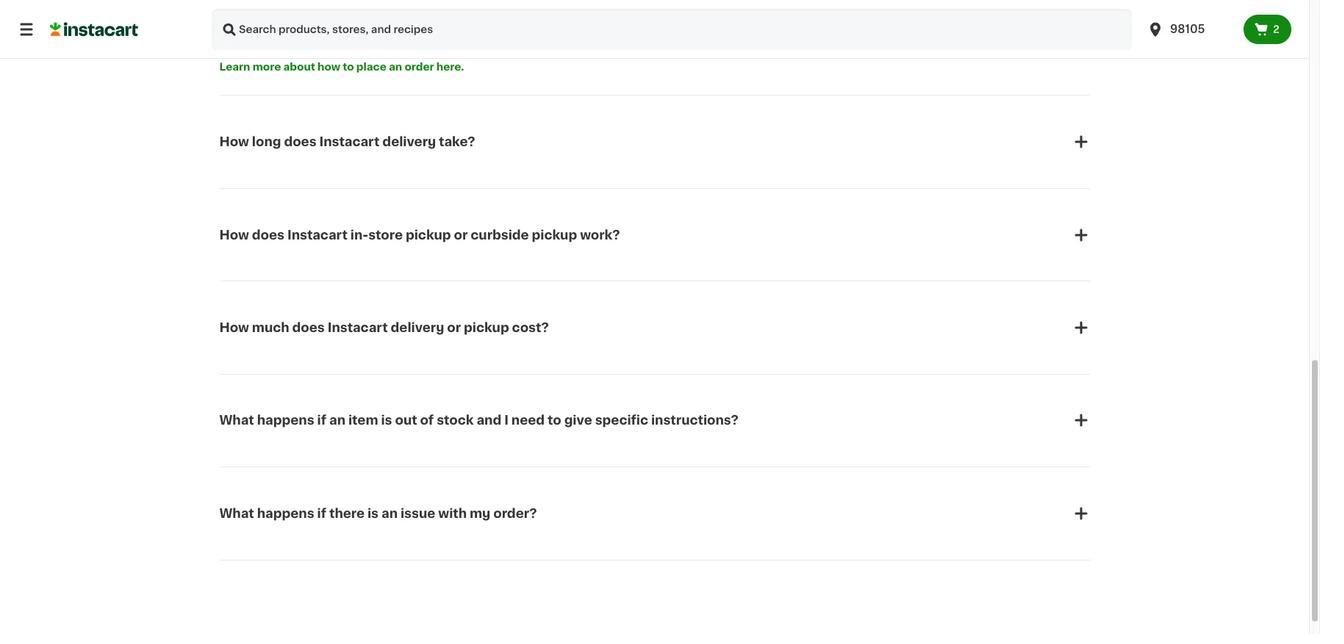 Task type: vqa. For each thing, say whether or not it's contained in the screenshot.
with
yes



Task type: describe. For each thing, give the bounding box(es) containing it.
98105
[[1171, 24, 1206, 35]]

cost?
[[512, 322, 549, 334]]

specific
[[595, 415, 649, 427]]

item
[[349, 415, 378, 427]]

how much does instacart delivery or pickup cost?
[[220, 322, 549, 334]]

place
[[357, 62, 387, 72]]

out
[[395, 415, 417, 427]]

long
[[252, 136, 281, 148]]

0 horizontal spatial is
[[368, 508, 379, 520]]

98105 button
[[1147, 9, 1236, 50]]

and
[[477, 415, 502, 427]]

2 vertical spatial an
[[382, 508, 398, 520]]

what happens if an item is out of stock and i need to give specific instructions? button
[[220, 394, 1090, 447]]

98105 button
[[1138, 9, 1244, 50]]

if for an
[[317, 415, 327, 427]]

with
[[439, 508, 467, 520]]

or inside dropdown button
[[454, 229, 468, 241]]

issue
[[401, 508, 436, 520]]

how long does instacart delivery take? button
[[220, 116, 1090, 168]]

about
[[284, 62, 315, 72]]

how does instacart in-store pickup or curbside pickup work? button
[[220, 209, 1090, 261]]

more
[[253, 62, 281, 72]]

how for how much does instacart delivery or pickup cost?
[[220, 322, 249, 334]]

0 horizontal spatial pickup
[[406, 229, 451, 241]]

in-
[[351, 229, 369, 241]]

learn more about how to place an order here.
[[220, 62, 464, 72]]

learn
[[220, 62, 250, 72]]

stock
[[437, 415, 474, 427]]

0 vertical spatial to
[[343, 62, 354, 72]]

much
[[252, 322, 289, 334]]

instacart logo image
[[50, 21, 138, 38]]

store
[[369, 229, 403, 241]]

what for what happens if there is an issue with my order?
[[220, 508, 254, 520]]

take?
[[439, 136, 476, 148]]

does for much
[[292, 322, 325, 334]]

how for how long does instacart delivery take?
[[220, 136, 249, 148]]

learn more about how to place an order here. link
[[220, 62, 464, 72]]

if for there
[[317, 508, 327, 520]]

how much does instacart delivery or pickup cost? button
[[220, 301, 1090, 354]]

curbside
[[471, 229, 529, 241]]

what happens if there is an issue with my order? button
[[220, 487, 1090, 540]]

there
[[329, 508, 365, 520]]

0 vertical spatial is
[[381, 415, 392, 427]]

does for long
[[284, 136, 317, 148]]



Task type: locate. For each thing, give the bounding box(es) containing it.
1 vertical spatial what
[[220, 508, 254, 520]]

2 if from the top
[[317, 508, 327, 520]]

if left there on the left bottom of page
[[317, 508, 327, 520]]

happens
[[257, 415, 315, 427], [257, 508, 315, 520]]

delivery
[[383, 136, 436, 148], [391, 322, 444, 334]]

to right how
[[343, 62, 354, 72]]

order
[[405, 62, 434, 72]]

does inside how much does instacart delivery or pickup cost? dropdown button
[[292, 322, 325, 334]]

1 vertical spatial or
[[447, 322, 461, 334]]

1 vertical spatial happens
[[257, 508, 315, 520]]

what happens if there is an issue with my order?
[[220, 508, 537, 520]]

1 what from the top
[[220, 415, 254, 427]]

instructions?
[[652, 415, 739, 427]]

0 vertical spatial what
[[220, 415, 254, 427]]

work?
[[580, 229, 620, 241]]

1 happens from the top
[[257, 415, 315, 427]]

to left give
[[548, 415, 562, 427]]

1 vertical spatial how
[[220, 229, 249, 241]]

1 horizontal spatial is
[[381, 415, 392, 427]]

2 button
[[1244, 15, 1292, 44]]

1 vertical spatial instacart
[[288, 229, 348, 241]]

does inside how long does instacart delivery take? dropdown button
[[284, 136, 317, 148]]

an
[[389, 62, 402, 72], [329, 415, 346, 427], [382, 508, 398, 520]]

how does instacart in-store pickup or curbside pickup work?
[[220, 229, 620, 241]]

of
[[420, 415, 434, 427]]

give
[[565, 415, 593, 427]]

if
[[317, 415, 327, 427], [317, 508, 327, 520]]

to inside what happens if an item is out of stock and i need to give specific instructions? dropdown button
[[548, 415, 562, 427]]

delivery for or
[[391, 322, 444, 334]]

None search field
[[212, 9, 1133, 50]]

2 vertical spatial does
[[292, 322, 325, 334]]

happens for an
[[257, 415, 315, 427]]

is right there on the left bottom of page
[[368, 508, 379, 520]]

Search field
[[212, 9, 1133, 50]]

1 horizontal spatial to
[[548, 415, 562, 427]]

0 vertical spatial happens
[[257, 415, 315, 427]]

0 vertical spatial how
[[220, 136, 249, 148]]

here.
[[437, 62, 464, 72]]

or
[[454, 229, 468, 241], [447, 322, 461, 334]]

pickup right store
[[406, 229, 451, 241]]

2 how from the top
[[220, 229, 249, 241]]

0 vertical spatial if
[[317, 415, 327, 427]]

0 vertical spatial or
[[454, 229, 468, 241]]

what happens if an item is out of stock and i need to give specific instructions?
[[220, 415, 739, 427]]

2 what from the top
[[220, 508, 254, 520]]

0 vertical spatial delivery
[[383, 136, 436, 148]]

an left order
[[389, 62, 402, 72]]

pickup
[[406, 229, 451, 241], [532, 229, 577, 241], [464, 322, 509, 334]]

if left item
[[317, 415, 327, 427]]

what
[[220, 415, 254, 427], [220, 508, 254, 520]]

order?
[[494, 508, 537, 520]]

what for what happens if an item is out of stock and i need to give specific instructions?
[[220, 415, 254, 427]]

0 vertical spatial instacart
[[320, 136, 380, 148]]

pickup left cost?
[[464, 322, 509, 334]]

pickup inside dropdown button
[[464, 322, 509, 334]]

1 vertical spatial if
[[317, 508, 327, 520]]

how long does instacart delivery take?
[[220, 136, 476, 148]]

how inside dropdown button
[[220, 322, 249, 334]]

2 vertical spatial how
[[220, 322, 249, 334]]

does inside how does instacart in-store pickup or curbside pickup work? dropdown button
[[252, 229, 285, 241]]

1 vertical spatial delivery
[[391, 322, 444, 334]]

is left out
[[381, 415, 392, 427]]

instacart for long
[[320, 136, 380, 148]]

delivery inside dropdown button
[[391, 322, 444, 334]]

instacart inside dropdown button
[[328, 322, 388, 334]]

i
[[505, 415, 509, 427]]

an left item
[[329, 415, 346, 427]]

1 vertical spatial does
[[252, 229, 285, 241]]

is
[[381, 415, 392, 427], [368, 508, 379, 520]]

my
[[470, 508, 491, 520]]

1 how from the top
[[220, 136, 249, 148]]

pickup left "work?"
[[532, 229, 577, 241]]

to
[[343, 62, 354, 72], [548, 415, 562, 427]]

2
[[1274, 24, 1280, 35]]

if inside what happens if an item is out of stock and i need to give specific instructions? dropdown button
[[317, 415, 327, 427]]

an left issue
[[382, 508, 398, 520]]

delivery inside dropdown button
[[383, 136, 436, 148]]

0 horizontal spatial to
[[343, 62, 354, 72]]

if inside what happens if there is an issue with my order? dropdown button
[[317, 508, 327, 520]]

1 if from the top
[[317, 415, 327, 427]]

3 how from the top
[[220, 322, 249, 334]]

delivery for take?
[[383, 136, 436, 148]]

does
[[284, 136, 317, 148], [252, 229, 285, 241], [292, 322, 325, 334]]

instacart for much
[[328, 322, 388, 334]]

1 vertical spatial an
[[329, 415, 346, 427]]

0 vertical spatial an
[[389, 62, 402, 72]]

how
[[220, 136, 249, 148], [220, 229, 249, 241], [220, 322, 249, 334]]

how
[[318, 62, 340, 72]]

1 horizontal spatial pickup
[[464, 322, 509, 334]]

2 horizontal spatial pickup
[[532, 229, 577, 241]]

how for how does instacart in-store pickup or curbside pickup work?
[[220, 229, 249, 241]]

2 vertical spatial instacart
[[328, 322, 388, 334]]

0 vertical spatial does
[[284, 136, 317, 148]]

happens for there
[[257, 508, 315, 520]]

or inside dropdown button
[[447, 322, 461, 334]]

need
[[512, 415, 545, 427]]

2 happens from the top
[[257, 508, 315, 520]]

1 vertical spatial is
[[368, 508, 379, 520]]

1 vertical spatial to
[[548, 415, 562, 427]]

instacart
[[320, 136, 380, 148], [288, 229, 348, 241], [328, 322, 388, 334]]



